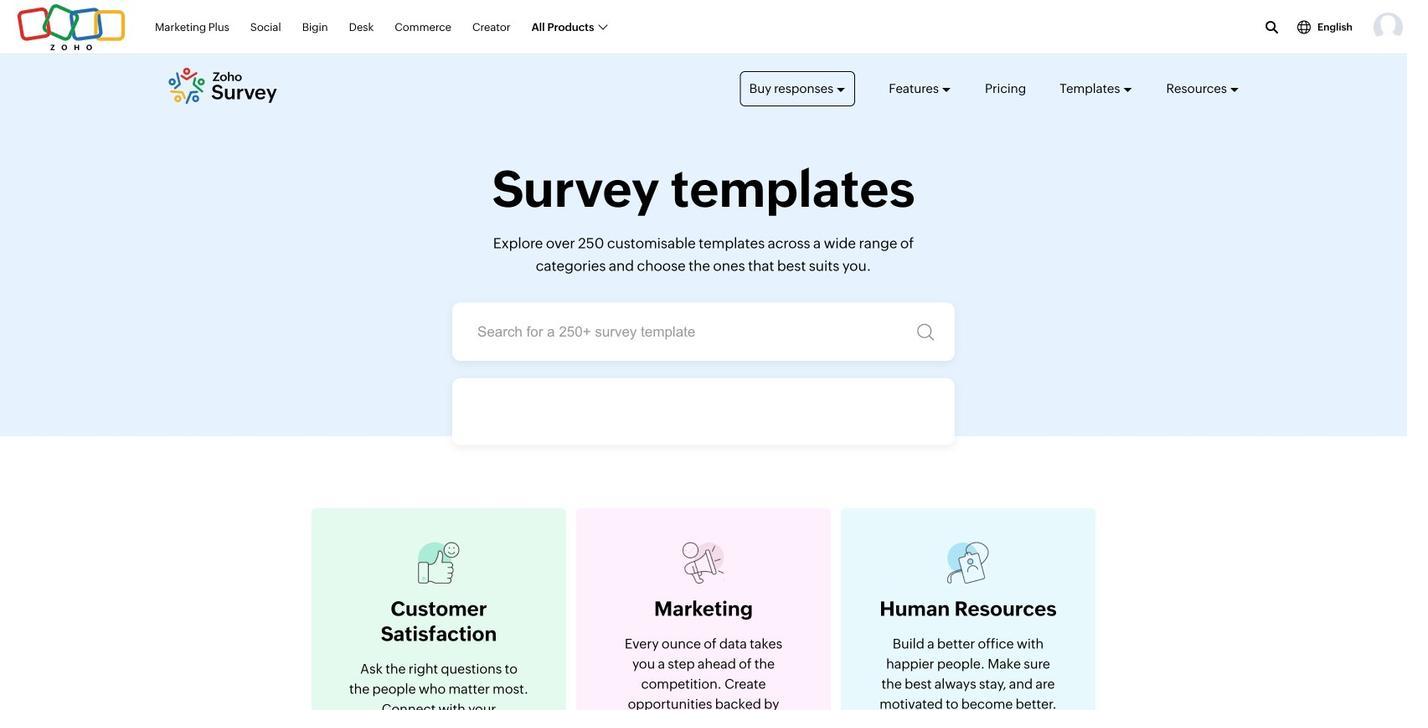 Task type: locate. For each thing, give the bounding box(es) containing it.
zoho survey logo image
[[168, 67, 278, 104]]

greg robinson image
[[1374, 13, 1403, 42]]



Task type: describe. For each thing, give the bounding box(es) containing it.
Search for a 250+ survey template text field
[[452, 303, 955, 361]]



Task type: vqa. For each thing, say whether or not it's contained in the screenshot.
Greg Robinson ICON
yes



